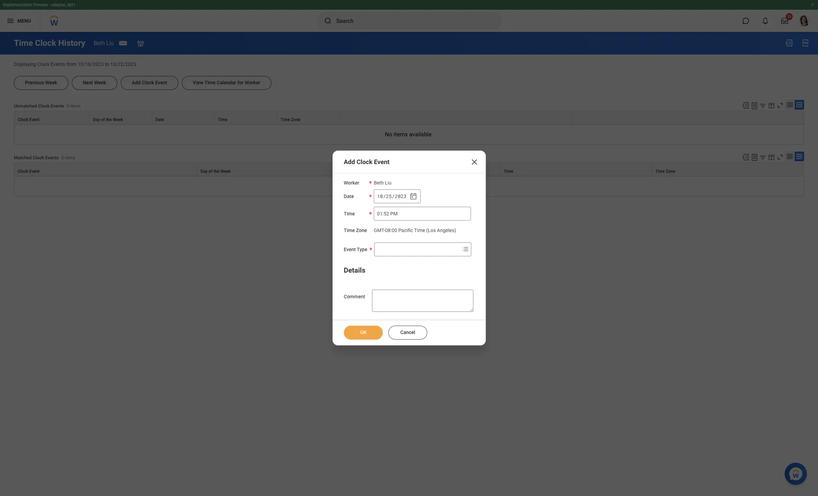 Task type: locate. For each thing, give the bounding box(es) containing it.
1 vertical spatial time zone
[[656, 169, 676, 174]]

0 vertical spatial liu
[[106, 40, 114, 46]]

table image right fullscreen image
[[787, 101, 794, 108]]

1 horizontal spatial zone
[[356, 228, 367, 233]]

click to view/edit grid preferences image left fullscreen image
[[768, 102, 776, 109]]

time inside 'element'
[[415, 228, 425, 233]]

0 inside unmatched clock events 0 items
[[67, 104, 69, 109]]

0 vertical spatial day of the week
[[93, 117, 123, 122]]

0 horizontal spatial add clock event
[[132, 80, 167, 85]]

add inside the details dialog
[[344, 159, 355, 166]]

calendar image
[[410, 192, 418, 201]]

0 horizontal spatial /
[[383, 193, 386, 200]]

view printable version (pdf) image
[[802, 39, 811, 47]]

2 available. from the top
[[410, 183, 433, 190]]

1 vertical spatial zone
[[666, 169, 676, 174]]

1 vertical spatial date button
[[349, 163, 501, 176]]

no
[[385, 131, 393, 138], [385, 183, 393, 190]]

date for matched clock events
[[352, 169, 361, 174]]

displaying clock events from 10/16/2023 to 10/22/2023
[[14, 61, 136, 67]]

time button for unmatched clock events
[[215, 111, 277, 124]]

1 vertical spatial 0
[[62, 156, 64, 161]]

0 vertical spatial clock event
[[18, 117, 40, 122]]

click to view/edit grid preferences image for unmatched clock events
[[768, 102, 776, 109]]

beth inside the details dialog
[[374, 180, 384, 186]]

worker
[[245, 80, 261, 85], [344, 180, 360, 186]]

1 vertical spatial click to view/edit grid preferences image
[[768, 153, 776, 161]]

select to filter grid data image left fullscreen icon
[[760, 154, 767, 161]]

items inside matched clock events 0 items
[[65, 156, 75, 161]]

fullscreen image
[[777, 153, 785, 161]]

week
[[45, 80, 57, 85], [94, 80, 106, 85], [113, 117, 123, 122], [221, 169, 231, 174]]

liu up "to"
[[106, 40, 114, 46]]

export to worksheets image left fullscreen icon
[[751, 153, 759, 162]]

08:00
[[385, 228, 398, 233]]

2 / from the left
[[392, 193, 395, 200]]

beth up 10
[[374, 180, 384, 186]]

beth liu up 10
[[374, 180, 392, 186]]

0 horizontal spatial day
[[93, 117, 100, 122]]

table image right fullscreen icon
[[787, 153, 794, 160]]

0 vertical spatial date
[[156, 117, 164, 122]]

1 vertical spatial expand table image
[[797, 153, 804, 160]]

1 vertical spatial clock event button
[[15, 163, 197, 176]]

0 vertical spatial zone
[[291, 117, 301, 122]]

0 vertical spatial events
[[51, 61, 65, 67]]

0 vertical spatial export to worksheets image
[[751, 102, 759, 110]]

0 horizontal spatial worker
[[245, 80, 261, 85]]

2 vertical spatial date
[[344, 194, 354, 199]]

10 / 25 / 2023
[[377, 193, 407, 200]]

event inside button
[[155, 80, 167, 85]]

items
[[70, 104, 81, 109], [394, 131, 408, 138], [65, 156, 75, 161], [394, 183, 408, 190]]

0 vertical spatial select to filter grid data image
[[760, 102, 767, 109]]

0
[[67, 104, 69, 109], [62, 156, 64, 161]]

clock event button for matched clock events
[[15, 163, 197, 176]]

0 vertical spatial beth
[[94, 40, 105, 46]]

angeles)
[[437, 228, 457, 233]]

time zone button
[[278, 111, 340, 124], [653, 163, 804, 176]]

0 horizontal spatial beth
[[94, 40, 105, 46]]

1 horizontal spatial time zone button
[[653, 163, 804, 176]]

0 vertical spatial no
[[385, 131, 393, 138]]

0 vertical spatial add clock event
[[132, 80, 167, 85]]

clock inside the details dialog
[[357, 159, 373, 166]]

clock
[[35, 38, 56, 48], [37, 61, 50, 67], [142, 80, 154, 85], [38, 104, 50, 109], [18, 117, 28, 122], [33, 155, 44, 161], [357, 159, 373, 166], [18, 169, 28, 174]]

0 vertical spatial export to excel image
[[786, 39, 794, 47]]

1 vertical spatial export to excel image
[[742, 153, 750, 161]]

row
[[14, 111, 805, 125], [14, 163, 805, 176]]

date button
[[152, 111, 215, 124], [349, 163, 501, 176]]

1 horizontal spatial of
[[209, 169, 213, 174]]

the for unmatched clock events
[[106, 117, 112, 122]]

click to view/edit grid preferences image left fullscreen icon
[[768, 153, 776, 161]]

1 vertical spatial no
[[385, 183, 393, 190]]

0 vertical spatial add
[[132, 80, 141, 85]]

cancel
[[401, 330, 415, 336]]

clock event
[[18, 117, 40, 122], [18, 169, 40, 174]]

0 horizontal spatial time button
[[215, 111, 277, 124]]

0 horizontal spatial date button
[[152, 111, 215, 124]]

0 vertical spatial of
[[101, 117, 105, 122]]

0 vertical spatial date button
[[152, 111, 215, 124]]

1 horizontal spatial liu
[[385, 180, 392, 186]]

2 row from the top
[[14, 163, 805, 176]]

1 vertical spatial add
[[344, 159, 355, 166]]

no items available. for matched clock events
[[385, 183, 433, 190]]

export to worksheets image right export to excel icon
[[751, 102, 759, 110]]

0 vertical spatial time zone
[[281, 117, 301, 122]]

2 vertical spatial events
[[45, 155, 59, 161]]

1 vertical spatial beth
[[374, 180, 384, 186]]

table image
[[787, 101, 794, 108], [787, 153, 794, 160]]

0 horizontal spatial time zone button
[[278, 111, 340, 124]]

1 vertical spatial the
[[214, 169, 220, 174]]

x image
[[471, 158, 479, 167]]

details button
[[344, 266, 366, 275]]

10
[[377, 193, 383, 200]]

0 horizontal spatial of
[[101, 117, 105, 122]]

the for matched clock events
[[214, 169, 220, 174]]

0 vertical spatial expand table image
[[797, 101, 804, 108]]

zone for matched clock events
[[666, 169, 676, 174]]

1 vertical spatial select to filter grid data image
[[760, 154, 767, 161]]

worker inside the details dialog
[[344, 180, 360, 186]]

date
[[156, 117, 164, 122], [352, 169, 361, 174], [344, 194, 354, 199]]

add clock event inside add clock event button
[[132, 80, 167, 85]]

0 vertical spatial 0
[[67, 104, 69, 109]]

0 vertical spatial worker
[[245, 80, 261, 85]]

1 horizontal spatial date button
[[349, 163, 501, 176]]

1 vertical spatial row
[[14, 163, 805, 176]]

2 no items available. from the top
[[385, 183, 433, 190]]

1 vertical spatial no items available.
[[385, 183, 433, 190]]

0 horizontal spatial add
[[132, 80, 141, 85]]

time
[[14, 38, 33, 48], [205, 80, 216, 85], [218, 117, 228, 122], [281, 117, 290, 122], [504, 169, 514, 174], [656, 169, 665, 174], [344, 211, 355, 217], [344, 228, 355, 233], [415, 228, 425, 233]]

clock event down matched
[[18, 169, 40, 174]]

1 horizontal spatial export to excel image
[[786, 39, 794, 47]]

2 clock event from the top
[[18, 169, 40, 174]]

0 horizontal spatial export to excel image
[[742, 153, 750, 161]]

clock event button
[[15, 111, 90, 124], [15, 163, 197, 176]]

day
[[93, 117, 100, 122], [201, 169, 208, 174]]

1 horizontal spatial add clock event
[[344, 159, 390, 166]]

add clock event
[[132, 80, 167, 85], [344, 159, 390, 166]]

1 vertical spatial day of the week button
[[198, 163, 349, 176]]

table image for unmatched clock events
[[787, 101, 794, 108]]

select to filter grid data image for matched clock events
[[760, 154, 767, 161]]

export to worksheets image for unmatched clock events
[[751, 102, 759, 110]]

unmatched clock events 0 items
[[14, 104, 81, 109]]

beth liu up "to"
[[94, 40, 114, 46]]

export to excel image
[[742, 102, 750, 109]]

export to worksheets image
[[751, 102, 759, 110], [751, 153, 759, 162]]

2 no from the top
[[385, 183, 393, 190]]

0 vertical spatial clock event button
[[15, 111, 90, 124]]

expand table image
[[797, 101, 804, 108], [797, 153, 804, 160]]

event
[[155, 80, 167, 85], [29, 117, 40, 122], [374, 159, 390, 166], [29, 169, 40, 174], [344, 247, 356, 252]]

liu up 25
[[385, 180, 392, 186]]

0 horizontal spatial zone
[[291, 117, 301, 122]]

day of the week button
[[90, 111, 152, 124], [198, 163, 349, 176]]

export to excel image for time clock history
[[786, 39, 794, 47]]

1 horizontal spatial beth
[[374, 180, 384, 186]]

0 inside matched clock events 0 items
[[62, 156, 64, 161]]

0 vertical spatial click to view/edit grid preferences image
[[768, 102, 776, 109]]

1 horizontal spatial the
[[214, 169, 220, 174]]

0 horizontal spatial day of the week
[[93, 117, 123, 122]]

history
[[58, 38, 85, 48]]

1 no from the top
[[385, 131, 393, 138]]

0 vertical spatial no items available.
[[385, 131, 433, 138]]

1 clock event from the top
[[18, 117, 40, 122]]

1 horizontal spatial time zone
[[344, 228, 367, 233]]

0 vertical spatial available.
[[410, 131, 433, 138]]

export to excel image
[[786, 39, 794, 47], [742, 153, 750, 161]]

preview
[[33, 2, 48, 7]]

the
[[106, 117, 112, 122], [214, 169, 220, 174]]

no items available.
[[385, 131, 433, 138], [385, 183, 433, 190]]

10/16/2023
[[78, 61, 104, 67]]

clock event for matched
[[18, 169, 40, 174]]

toolbar
[[739, 100, 805, 111], [739, 152, 805, 163]]

no items available. for unmatched clock events
[[385, 131, 433, 138]]

1 no items available. from the top
[[385, 131, 433, 138]]

1 vertical spatial add clock event
[[344, 159, 390, 166]]

time zone
[[281, 117, 301, 122], [656, 169, 676, 174], [344, 228, 367, 233]]

1 vertical spatial clock event
[[18, 169, 40, 174]]

0 horizontal spatial time zone
[[281, 117, 301, 122]]

liu inside time clock history main content
[[106, 40, 114, 46]]

1 vertical spatial day
[[201, 169, 208, 174]]

1 vertical spatial date
[[352, 169, 361, 174]]

date for unmatched clock events
[[156, 117, 164, 122]]

1 horizontal spatial time button
[[501, 163, 653, 176]]

calendar
[[217, 80, 236, 85]]

select to filter grid data image left fullscreen image
[[760, 102, 767, 109]]

clock event down unmatched at top
[[18, 117, 40, 122]]

1 vertical spatial beth liu
[[374, 180, 392, 186]]

1 vertical spatial liu
[[385, 180, 392, 186]]

add
[[132, 80, 141, 85], [344, 159, 355, 166]]

close environment banner image
[[811, 2, 815, 7]]

events left from
[[51, 61, 65, 67]]

time zone button for unmatched clock events
[[278, 111, 340, 124]]

select to filter grid data image
[[760, 102, 767, 109], [760, 154, 767, 161]]

expand table image right fullscreen image
[[797, 101, 804, 108]]

of
[[101, 117, 105, 122], [209, 169, 213, 174]]

1 vertical spatial time zone button
[[653, 163, 804, 176]]

1 vertical spatial of
[[209, 169, 213, 174]]

beth up "to"
[[94, 40, 105, 46]]

/ right 10
[[383, 193, 386, 200]]

events
[[51, 61, 65, 67], [51, 104, 64, 109], [45, 155, 59, 161]]

0 vertical spatial the
[[106, 117, 112, 122]]

/
[[383, 193, 386, 200], [392, 193, 395, 200]]

adeptai_dpt1
[[51, 2, 76, 7]]

inbox large image
[[782, 17, 789, 24]]

0 vertical spatial toolbar
[[739, 100, 805, 111]]

0 horizontal spatial beth liu
[[94, 40, 114, 46]]

1 horizontal spatial /
[[392, 193, 395, 200]]

expand table image right fullscreen icon
[[797, 153, 804, 160]]

date button for unmatched clock events
[[152, 111, 215, 124]]

2023
[[395, 193, 407, 200]]

0 vertical spatial row
[[14, 111, 805, 125]]

previous week button
[[14, 76, 68, 90]]

0 horizontal spatial the
[[106, 117, 112, 122]]

expand table image for unmatched clock events
[[797, 101, 804, 108]]

implementation preview -   adeptai_dpt1 banner
[[0, 0, 819, 32]]

0 vertical spatial beth liu
[[94, 40, 114, 46]]

1 available. from the top
[[410, 131, 433, 138]]

0 vertical spatial time zone button
[[278, 111, 340, 124]]

/ right 25
[[392, 193, 395, 200]]

1 row from the top
[[14, 111, 805, 125]]

events right matched
[[45, 155, 59, 161]]

-
[[49, 2, 50, 7]]

toolbar for matched clock events
[[739, 152, 805, 163]]

1 horizontal spatial day
[[201, 169, 208, 174]]

0 horizontal spatial liu
[[106, 40, 114, 46]]

2 vertical spatial time zone
[[344, 228, 367, 233]]

displaying
[[14, 61, 36, 67]]

1 horizontal spatial 0
[[67, 104, 69, 109]]

0 vertical spatial day
[[93, 117, 100, 122]]

1 horizontal spatial day of the week
[[201, 169, 231, 174]]

previous week
[[25, 80, 57, 85]]

time button
[[215, 111, 277, 124], [501, 163, 653, 176]]

prompts image
[[462, 245, 470, 254]]

1 vertical spatial worker
[[344, 180, 360, 186]]

time zone for unmatched clock events
[[281, 117, 301, 122]]

day of the week
[[93, 117, 123, 122], [201, 169, 231, 174]]

0 vertical spatial day of the week button
[[90, 111, 152, 124]]

events down previous week button at the left
[[51, 104, 64, 109]]

zone
[[291, 117, 301, 122], [666, 169, 676, 174], [356, 228, 367, 233]]

available.
[[410, 131, 433, 138], [410, 183, 433, 190]]

date inside the details dialog
[[344, 194, 354, 199]]

0 horizontal spatial day of the week button
[[90, 111, 152, 124]]

beth liu
[[94, 40, 114, 46], [374, 180, 392, 186]]

details dialog
[[333, 151, 486, 346]]

gmt-
[[374, 228, 385, 233]]

select to filter grid data image for unmatched clock events
[[760, 102, 767, 109]]

1 horizontal spatial beth liu
[[374, 180, 392, 186]]

1 vertical spatial table image
[[787, 153, 794, 160]]

1 vertical spatial available.
[[410, 183, 433, 190]]

0 horizontal spatial 0
[[62, 156, 64, 161]]

beth
[[94, 40, 105, 46], [374, 180, 384, 186]]

1 clock event button from the top
[[15, 111, 90, 124]]

click to view/edit grid preferences image
[[768, 102, 776, 109], [768, 153, 776, 161]]

2 clock event button from the top
[[15, 163, 197, 176]]

1 vertical spatial export to worksheets image
[[751, 153, 759, 162]]

time zone for matched clock events
[[656, 169, 676, 174]]

export to excel image for matched clock events
[[742, 153, 750, 161]]

0 vertical spatial table image
[[787, 101, 794, 108]]

0 vertical spatial time button
[[215, 111, 277, 124]]

liu
[[106, 40, 114, 46], [385, 180, 392, 186]]

2 horizontal spatial time zone
[[656, 169, 676, 174]]

1 vertical spatial toolbar
[[739, 152, 805, 163]]



Task type: describe. For each thing, give the bounding box(es) containing it.
search image
[[324, 17, 332, 25]]

zone inside the details dialog
[[356, 228, 367, 233]]

unmatched
[[14, 104, 37, 109]]

details
[[344, 266, 366, 275]]

cancel button
[[389, 326, 427, 340]]

beth liu inside the details dialog
[[374, 180, 392, 186]]

next week
[[83, 80, 106, 85]]

0 for matched clock events
[[62, 156, 64, 161]]

beth liu link
[[94, 40, 114, 46]]

day for matched clock events
[[201, 169, 208, 174]]

time zone inside the details dialog
[[344, 228, 367, 233]]

export to worksheets image for matched clock events
[[751, 153, 759, 162]]

time clock history
[[14, 38, 85, 48]]

(los
[[427, 228, 436, 233]]

date group
[[374, 190, 421, 204]]

date button for matched clock events
[[349, 163, 501, 176]]

25
[[386, 193, 392, 200]]

of for unmatched clock events
[[101, 117, 105, 122]]

matched clock events 0 items
[[14, 155, 75, 161]]

implementation preview -   adeptai_dpt1
[[3, 2, 76, 7]]

next
[[83, 80, 93, 85]]

no for unmatched clock events
[[385, 131, 393, 138]]

clock event button for unmatched clock events
[[15, 111, 90, 124]]

comment
[[344, 294, 365, 300]]

zone for unmatched clock events
[[291, 117, 301, 122]]

pacific
[[399, 228, 413, 233]]

add clock event inside the details dialog
[[344, 159, 390, 166]]

10/22/2023
[[110, 61, 136, 67]]

previous
[[25, 80, 44, 85]]

available. for matched clock events
[[410, 183, 433, 190]]

time clock history main content
[[0, 32, 819, 203]]

events for matched
[[45, 155, 59, 161]]

1 / from the left
[[383, 193, 386, 200]]

day of the week button for unmatched clock events
[[90, 111, 152, 124]]

view time calendar for worker
[[193, 80, 261, 85]]

Comment text field
[[372, 290, 474, 312]]

click to view/edit grid preferences image for matched clock events
[[768, 153, 776, 161]]

for
[[238, 80, 244, 85]]

ok button
[[344, 326, 383, 340]]

day of the week button for matched clock events
[[198, 163, 349, 176]]

view time calendar for worker button
[[182, 76, 272, 90]]

events for unmatched
[[51, 104, 64, 109]]

available. for unmatched clock events
[[410, 131, 433, 138]]

row for unmatched clock events
[[14, 111, 805, 125]]

add clock event button
[[121, 76, 178, 90]]

ok
[[360, 330, 367, 336]]

details group
[[344, 265, 475, 312]]

time inside button
[[205, 80, 216, 85]]

beth inside time clock history main content
[[94, 40, 105, 46]]

day for unmatched clock events
[[93, 117, 100, 122]]

to
[[105, 61, 109, 67]]

next week button
[[72, 76, 117, 90]]

view
[[193, 80, 204, 85]]

events for displaying
[[51, 61, 65, 67]]

table image for matched clock events
[[787, 153, 794, 160]]

change selection image
[[136, 40, 145, 48]]

gmt-08:00 pacific time (los angeles) element
[[374, 227, 457, 233]]

Time text field
[[374, 207, 472, 221]]

liu inside the details dialog
[[385, 180, 392, 186]]

beth liu inside time clock history main content
[[94, 40, 114, 46]]

day of the week for matched clock events
[[201, 169, 231, 174]]

toolbar for unmatched clock events
[[739, 100, 805, 111]]

from
[[66, 61, 77, 67]]

fullscreen image
[[777, 102, 785, 109]]

0 for unmatched clock events
[[67, 104, 69, 109]]

clock inside button
[[142, 80, 154, 85]]

no for matched clock events
[[385, 183, 393, 190]]

notifications large image
[[763, 17, 770, 24]]

implementation
[[3, 2, 32, 7]]

add inside add clock event button
[[132, 80, 141, 85]]

items inside unmatched clock events 0 items
[[70, 104, 81, 109]]

clock event for unmatched
[[18, 117, 40, 122]]

time button for matched clock events
[[501, 163, 653, 176]]

of for matched clock events
[[209, 169, 213, 174]]

gmt-08:00 pacific time (los angeles)
[[374, 228, 457, 233]]

expand table image for matched clock events
[[797, 153, 804, 160]]

row for matched clock events
[[14, 163, 805, 176]]

profile logan mcneil element
[[795, 13, 815, 28]]

matched
[[14, 155, 32, 161]]

worker inside "view time calendar for worker" button
[[245, 80, 261, 85]]

Event Type field
[[375, 243, 460, 256]]

time zone button for matched clock events
[[653, 163, 804, 176]]

day of the week for unmatched clock events
[[93, 117, 123, 122]]

event type
[[344, 247, 368, 252]]

type
[[357, 247, 368, 252]]



Task type: vqa. For each thing, say whether or not it's contained in the screenshot.
right inbox icon
no



